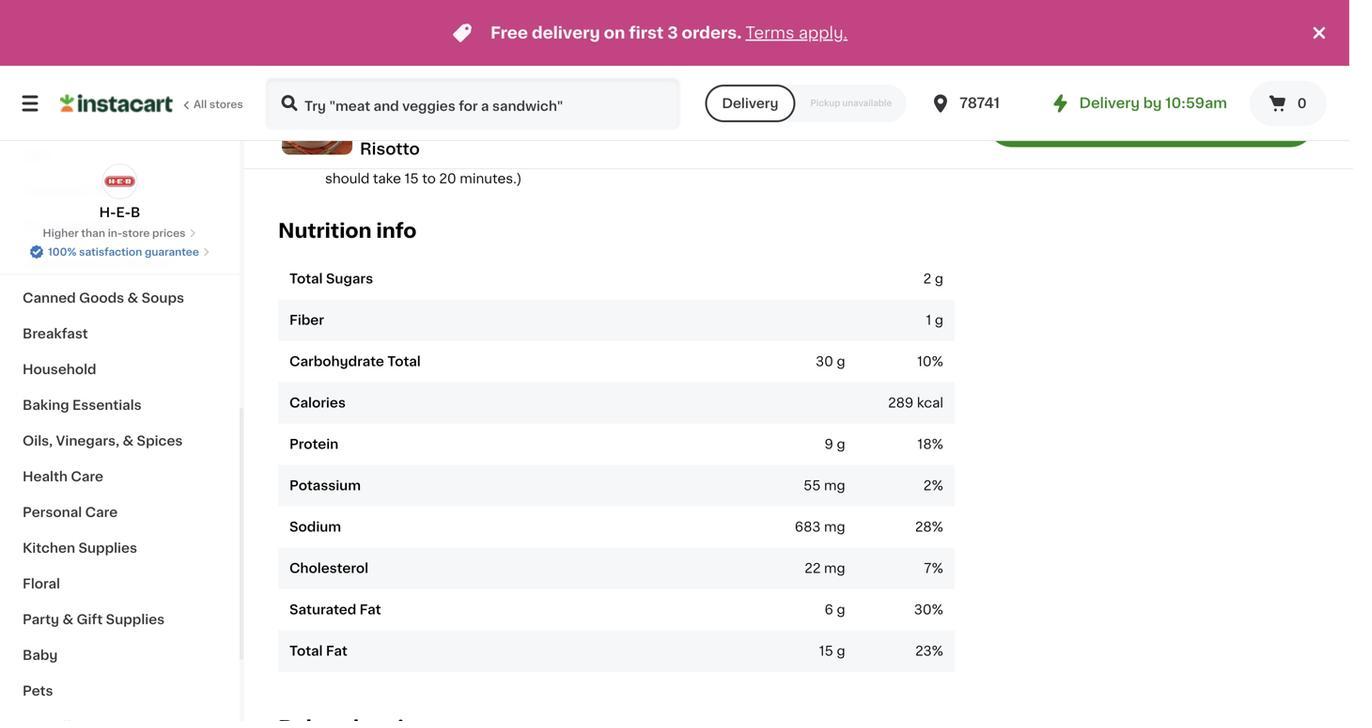 Task type: vqa. For each thing, say whether or not it's contained in the screenshot.
HOME GOODS "link"
no



Task type: describe. For each thing, give the bounding box(es) containing it.
1 vertical spatial heat
[[661, 78, 691, 91]]

1 vertical spatial is
[[718, 116, 729, 129]]

289
[[889, 397, 914, 410]]

nutrition
[[278, 221, 372, 241]]

Search field
[[267, 79, 679, 128]]

2 vertical spatial until
[[399, 153, 428, 166]]

30 %
[[915, 603, 944, 617]]

30 for 30 %
[[915, 603, 932, 617]]

info
[[377, 221, 417, 241]]

1 horizontal spatial cook
[[533, 116, 566, 129]]

0 button
[[1251, 81, 1328, 126]]

sugars
[[326, 272, 373, 286]]

risotto
[[360, 141, 420, 157]]

18
[[918, 438, 932, 451]]

0 horizontal spatial add
[[395, 134, 422, 147]]

% for 7
[[932, 562, 944, 575]]

g for 9 g
[[837, 438, 846, 451]]

higher than in-store prices
[[43, 228, 186, 238]]

all
[[194, 99, 207, 110]]

683
[[795, 521, 821, 534]]

dry goods & pasta link
[[11, 209, 228, 244]]

breakfast
[[23, 327, 88, 340]]

terms apply. link
[[746, 25, 848, 41]]

delivery button
[[706, 85, 796, 122]]

& for soups
[[127, 291, 138, 305]]

1 horizontal spatial add
[[449, 97, 476, 110]]

& for pasta
[[99, 220, 110, 233]]

add 5 ingredients to cart
[[1047, 114, 1256, 130]]

100% satisfaction guarantee button
[[29, 241, 211, 260]]

pets
[[23, 685, 53, 698]]

stores
[[210, 99, 243, 110]]

store
[[122, 228, 150, 238]]

g for 15 g
[[837, 645, 846, 658]]

1 vertical spatial total
[[388, 355, 421, 368]]

protein
[[290, 438, 339, 451]]

constantly
[[325, 153, 396, 166]]

meanwhile, in another saucepan, bring broth to a boil; reduce heat and simmer. slowly add 1 cup broth to the rice mixture, stirring constantly. continue to cook and stir over medium heat until the liquid is absorbed. add another 1/2 cup broth to the rice mixture, stirring constantly. continue to cook and stir until the liquid is absorbed. add the remaining broth, 1/2 cup at a time, stirring constantly until the broth has been absorbed each time. (this should take 15 to 20 minutes.)
[[325, 40, 759, 185]]

medium
[[604, 78, 658, 91]]

0 horizontal spatial rice
[[603, 59, 627, 72]]

broth down bring
[[521, 59, 557, 72]]

apply.
[[799, 25, 848, 41]]

prepared
[[23, 184, 85, 197]]

condiments & sauces link
[[11, 244, 228, 280]]

23 %
[[916, 645, 944, 658]]

28 %
[[916, 521, 944, 534]]

h-e-b
[[99, 206, 140, 219]]

by
[[1144, 96, 1163, 110]]

9
[[825, 438, 834, 451]]

ingredients
[[1100, 114, 1196, 130]]

1 horizontal spatial heat
[[730, 40, 759, 53]]

vinegars,
[[56, 434, 119, 448]]

add
[[455, 59, 481, 72]]

each
[[625, 153, 658, 166]]

0 vertical spatial continue
[[402, 78, 463, 91]]

g for 30 g
[[837, 355, 846, 368]]

foods
[[88, 184, 130, 197]]

1 vertical spatial cup
[[556, 97, 581, 110]]

23
[[916, 645, 932, 658]]

cart
[[1221, 114, 1256, 130]]

absorbed
[[559, 153, 622, 166]]

goods for dry
[[51, 220, 96, 233]]

1 vertical spatial constantly.
[[375, 116, 449, 129]]

kitchen supplies link
[[11, 530, 228, 566]]

g for 1 g
[[935, 314, 944, 327]]

essentials
[[72, 399, 142, 412]]

55 mg
[[804, 479, 846, 492]]

saturated fat
[[290, 603, 381, 617]]

0 horizontal spatial a
[[629, 134, 637, 147]]

1 horizontal spatial and
[[519, 78, 544, 91]]

0 vertical spatial stir
[[548, 78, 569, 91]]

2 %
[[924, 479, 944, 492]]

5
[[1085, 114, 1096, 130]]

baking essentials link
[[11, 387, 228, 423]]

6
[[825, 603, 834, 617]]

0 vertical spatial until
[[694, 78, 723, 91]]

to down the add
[[467, 78, 480, 91]]

0 vertical spatial another
[[418, 40, 470, 53]]

g for 6 g
[[837, 603, 846, 617]]

orders.
[[682, 25, 742, 41]]

higher
[[43, 228, 79, 238]]

party
[[23, 613, 59, 626]]

6 g
[[825, 603, 846, 617]]

has
[[495, 153, 518, 166]]

1 vertical spatial absorbed.
[[325, 134, 392, 147]]

on
[[604, 25, 626, 41]]

kitchen supplies
[[23, 542, 137, 555]]

mg for 55 mg
[[825, 479, 846, 492]]

broth,
[[520, 134, 559, 147]]

baby link
[[11, 638, 228, 673]]

h-e-b logo image
[[102, 164, 138, 199]]

% for 18
[[932, 438, 944, 451]]

add inside add 5 ingredients to cart 'button'
[[1047, 114, 1081, 130]]

(this
[[698, 153, 730, 166]]

1 horizontal spatial stir
[[597, 116, 618, 129]]

% for 23
[[932, 645, 944, 658]]

10
[[918, 355, 932, 368]]

condiments
[[23, 256, 106, 269]]

sodium
[[290, 521, 341, 534]]

total fat
[[290, 645, 348, 658]]

0 horizontal spatial liquid
[[325, 97, 361, 110]]

soups
[[142, 291, 184, 305]]

deli link
[[11, 137, 228, 173]]

party & gift supplies
[[23, 613, 165, 626]]

oils,
[[23, 434, 53, 448]]

guarantee
[[145, 247, 199, 257]]

prepared foods
[[23, 184, 130, 197]]

30 g
[[816, 355, 846, 368]]

% for 10
[[932, 355, 944, 368]]

slowly
[[409, 59, 452, 72]]

2 g
[[924, 272, 944, 286]]

time.
[[661, 153, 694, 166]]

% for 28
[[932, 521, 944, 534]]

78741 button
[[930, 77, 1043, 130]]

saturated
[[290, 603, 357, 617]]

first
[[629, 25, 664, 41]]

1 vertical spatial stirring
[[325, 116, 372, 129]]

baby
[[23, 649, 58, 662]]

2 vertical spatial stirring
[[677, 134, 723, 147]]

service type group
[[706, 85, 908, 122]]

reduce
[[680, 40, 726, 53]]

terms
[[746, 25, 795, 41]]

1 vertical spatial until
[[622, 116, 650, 129]]



Task type: locate. For each thing, give the bounding box(es) containing it.
1 horizontal spatial another
[[479, 97, 530, 110]]

delivery inside button
[[722, 97, 779, 110]]

1 horizontal spatial liquid
[[679, 116, 715, 129]]

1 vertical spatial goods
[[79, 291, 124, 305]]

1 vertical spatial 2
[[924, 479, 932, 492]]

0 vertical spatial heat
[[730, 40, 759, 53]]

1 horizontal spatial rice
[[665, 97, 690, 110]]

delivery up 5
[[1080, 96, 1141, 110]]

at
[[613, 134, 626, 147]]

1 2 from the top
[[924, 272, 932, 286]]

and down saucepan,
[[519, 78, 544, 91]]

breakfast link
[[11, 316, 228, 352]]

0 vertical spatial rice
[[603, 59, 627, 72]]

to left boil;
[[621, 40, 634, 53]]

4 % from the top
[[932, 521, 944, 534]]

1 vertical spatial 30
[[915, 603, 932, 617]]

care for health care
[[71, 470, 103, 483]]

100%
[[48, 247, 77, 257]]

0 horizontal spatial and
[[325, 59, 350, 72]]

carbohydrate total
[[290, 355, 421, 368]]

g right the 6
[[837, 603, 846, 617]]

0 horizontal spatial another
[[418, 40, 470, 53]]

15 right "take"
[[405, 172, 419, 185]]

1 mg from the top
[[825, 479, 846, 492]]

1 inside meanwhile, in another saucepan, bring broth to a boil; reduce heat and simmer. slowly add 1 cup broth to the rice mixture, stirring constantly. continue to cook and stir over medium heat until the liquid is absorbed. add another 1/2 cup broth to the rice mixture, stirring constantly. continue to cook and stir until the liquid is absorbed. add the remaining broth, 1/2 cup at a time, stirring constantly until the broth has been absorbed each time. (this should take 15 to 20 minutes.)
[[484, 59, 490, 72]]

to down 10:59am
[[1200, 114, 1218, 130]]

add left 5
[[1047, 114, 1081, 130]]

absorbed. up constantly
[[325, 134, 392, 147]]

add up "take"
[[395, 134, 422, 147]]

mixture, up (this
[[694, 97, 747, 110]]

stirring up (this
[[677, 134, 723, 147]]

1 vertical spatial mg
[[825, 521, 846, 534]]

2 for 2 %
[[924, 479, 932, 492]]

0 vertical spatial cook
[[484, 78, 516, 91]]

0 vertical spatial care
[[71, 470, 103, 483]]

over
[[572, 78, 601, 91]]

% down 28 %
[[932, 562, 944, 575]]

None search field
[[265, 77, 681, 130]]

another
[[418, 40, 470, 53], [479, 97, 530, 110]]

mg for 683 mg
[[825, 521, 846, 534]]

% for 30
[[932, 603, 944, 617]]

1 vertical spatial fat
[[326, 645, 348, 658]]

1 horizontal spatial mixture,
[[694, 97, 747, 110]]

2 up 28 %
[[924, 479, 932, 492]]

to inside 'button'
[[1200, 114, 1218, 130]]

condiments & sauces
[[23, 256, 173, 269]]

g up "9 g"
[[837, 355, 846, 368]]

g up 1 g
[[935, 272, 944, 286]]

1 vertical spatial liquid
[[679, 116, 715, 129]]

stir left over
[[548, 78, 569, 91]]

1 vertical spatial 15
[[820, 645, 834, 658]]

cook up broth,
[[533, 116, 566, 129]]

2 vertical spatial and
[[569, 116, 594, 129]]

personal care
[[23, 506, 118, 519]]

1 right the add
[[484, 59, 490, 72]]

to down medium
[[623, 97, 637, 110]]

delivery up (this
[[722, 97, 779, 110]]

mixture, down boil;
[[631, 59, 684, 72]]

0 vertical spatial a
[[638, 40, 646, 53]]

0 vertical spatial 1/2
[[534, 97, 552, 110]]

dry goods & pasta
[[23, 220, 151, 233]]

absorbed.
[[379, 97, 446, 110], [325, 134, 392, 147]]

1 horizontal spatial delivery
[[1080, 96, 1141, 110]]

instacart logo image
[[60, 92, 173, 115]]

cook down saucepan,
[[484, 78, 516, 91]]

55
[[804, 479, 821, 492]]

1 vertical spatial 1/2
[[562, 134, 581, 147]]

been
[[522, 153, 555, 166]]

0 vertical spatial 2
[[924, 272, 932, 286]]

fat for total fat
[[326, 645, 348, 658]]

liquid down simmer.
[[325, 97, 361, 110]]

cup up absorbed
[[584, 134, 609, 147]]

all stores
[[194, 99, 243, 110]]

is
[[365, 97, 375, 110], [718, 116, 729, 129]]

1 vertical spatial rice
[[665, 97, 690, 110]]

0 vertical spatial add
[[449, 97, 476, 110]]

1 vertical spatial care
[[85, 506, 118, 519]]

3 % from the top
[[932, 479, 944, 492]]

prices
[[152, 228, 186, 238]]

and
[[325, 59, 350, 72], [519, 78, 544, 91], [569, 116, 594, 129]]

6 % from the top
[[932, 603, 944, 617]]

fat
[[360, 603, 381, 617], [326, 645, 348, 658]]

0 vertical spatial 30
[[816, 355, 834, 368]]

continue up remaining
[[452, 116, 513, 129]]

fat down saturated fat
[[326, 645, 348, 658]]

1 vertical spatial supplies
[[106, 613, 165, 626]]

& for spices
[[123, 434, 134, 448]]

7 %
[[925, 562, 944, 575]]

total for total sugars
[[290, 272, 323, 286]]

0 horizontal spatial until
[[399, 153, 428, 166]]

683 mg
[[795, 521, 846, 534]]

1 vertical spatial continue
[[452, 116, 513, 129]]

0 horizontal spatial delivery
[[722, 97, 779, 110]]

g for 2 g
[[935, 272, 944, 286]]

0 vertical spatial constantly.
[[325, 78, 399, 91]]

total down saturated
[[290, 645, 323, 658]]

2 horizontal spatial until
[[694, 78, 723, 91]]

until up "take"
[[399, 153, 428, 166]]

health care
[[23, 470, 103, 483]]

until down reduce
[[694, 78, 723, 91]]

personal
[[23, 506, 82, 519]]

prepared foods link
[[11, 173, 228, 209]]

rice up medium
[[603, 59, 627, 72]]

0 horizontal spatial 1
[[484, 59, 490, 72]]

household
[[23, 363, 96, 376]]

0 vertical spatial total
[[290, 272, 323, 286]]

0 horizontal spatial is
[[365, 97, 375, 110]]

and down over
[[569, 116, 594, 129]]

0 vertical spatial mg
[[825, 479, 846, 492]]

supplies inside party & gift supplies link
[[106, 613, 165, 626]]

and down meanwhile,
[[325, 59, 350, 72]]

in
[[403, 40, 415, 53]]

1 horizontal spatial a
[[638, 40, 646, 53]]

care for personal care
[[85, 506, 118, 519]]

1 horizontal spatial 15
[[820, 645, 834, 658]]

supplies inside kitchen supplies link
[[78, 542, 137, 555]]

0 horizontal spatial 30
[[816, 355, 834, 368]]

1/2 up absorbed
[[562, 134, 581, 147]]

total for total fat
[[290, 645, 323, 658]]

0 vertical spatial goods
[[51, 220, 96, 233]]

2 horizontal spatial add
[[1047, 114, 1081, 130]]

care up kitchen supplies link
[[85, 506, 118, 519]]

time,
[[640, 134, 673, 147]]

to left 20
[[422, 172, 436, 185]]

0 vertical spatial mixture,
[[631, 59, 684, 72]]

limited time offer region
[[0, 0, 1309, 66]]

1 % from the top
[[932, 355, 944, 368]]

0 vertical spatial stirring
[[688, 59, 734, 72]]

0 horizontal spatial mixture,
[[631, 59, 684, 72]]

1 horizontal spatial cup
[[556, 97, 581, 110]]

carbohydrate
[[290, 355, 384, 368]]

all stores link
[[60, 77, 244, 130]]

7 % from the top
[[932, 645, 944, 658]]

goods for canned
[[79, 291, 124, 305]]

a right at
[[629, 134, 637, 147]]

1 vertical spatial cook
[[533, 116, 566, 129]]

h-e-b link
[[99, 164, 140, 222]]

continue down slowly
[[402, 78, 463, 91]]

stirring
[[688, 59, 734, 72], [325, 116, 372, 129], [677, 134, 723, 147]]

1 vertical spatial another
[[479, 97, 530, 110]]

broth down over
[[584, 97, 620, 110]]

1 vertical spatial a
[[629, 134, 637, 147]]

to down bring
[[560, 59, 574, 72]]

% up 2 %
[[932, 438, 944, 451]]

mg right 22
[[825, 562, 846, 575]]

constantly. down simmer.
[[325, 78, 399, 91]]

1 g
[[927, 314, 944, 327]]

2 2 from the top
[[924, 479, 932, 492]]

0 horizontal spatial fat
[[326, 645, 348, 658]]

cholesterol
[[290, 562, 369, 575]]

2 up 1 g
[[924, 272, 932, 286]]

% down 18 %
[[932, 479, 944, 492]]

total right carbohydrate
[[388, 355, 421, 368]]

1 up the 10 %
[[927, 314, 932, 327]]

1 vertical spatial mixture,
[[694, 97, 747, 110]]

baking essentials
[[23, 399, 142, 412]]

remaining
[[451, 134, 516, 147]]

until up at
[[622, 116, 650, 129]]

1 horizontal spatial until
[[622, 116, 650, 129]]

g right 9
[[837, 438, 846, 451]]

1/2
[[534, 97, 552, 110], [562, 134, 581, 147]]

2 vertical spatial total
[[290, 645, 323, 658]]

% for 2
[[932, 479, 944, 492]]

mg
[[825, 479, 846, 492], [825, 521, 846, 534], [825, 562, 846, 575]]

rice
[[603, 59, 627, 72], [665, 97, 690, 110]]

cup down saucepan,
[[493, 59, 518, 72]]

1 horizontal spatial 1
[[927, 314, 932, 327]]

constantly.
[[325, 78, 399, 91], [375, 116, 449, 129]]

stir up at
[[597, 116, 618, 129]]

continue
[[402, 78, 463, 91], [452, 116, 513, 129]]

minutes.)
[[460, 172, 522, 185]]

is down simmer.
[[365, 97, 375, 110]]

stirring down reduce
[[688, 59, 734, 72]]

30 up 9
[[816, 355, 834, 368]]

1 vertical spatial 1
[[927, 314, 932, 327]]

heat right reduce
[[730, 40, 759, 53]]

% down 1 g
[[932, 355, 944, 368]]

% down 7 %
[[932, 603, 944, 617]]

0 vertical spatial 1
[[484, 59, 490, 72]]

g down 2 g
[[935, 314, 944, 327]]

household link
[[11, 352, 228, 387]]

% up 7 %
[[932, 521, 944, 534]]

cup
[[493, 59, 518, 72], [556, 97, 581, 110], [584, 134, 609, 147]]

total up fiber
[[290, 272, 323, 286]]

goods down condiments & sauces
[[79, 291, 124, 305]]

15
[[405, 172, 419, 185], [820, 645, 834, 658]]

boil;
[[649, 40, 676, 53]]

0 horizontal spatial 1/2
[[534, 97, 552, 110]]

goods
[[51, 220, 96, 233], [79, 291, 124, 305]]

gift
[[77, 613, 103, 626]]

1 vertical spatial stir
[[597, 116, 618, 129]]

another up slowly
[[418, 40, 470, 53]]

30 up 23
[[915, 603, 932, 617]]

cup down over
[[556, 97, 581, 110]]

2 % from the top
[[932, 438, 944, 451]]

78741
[[960, 96, 1000, 110]]

2 mg from the top
[[825, 521, 846, 534]]

to up broth,
[[516, 116, 530, 129]]

15 down the 6
[[820, 645, 834, 658]]

a left boil;
[[638, 40, 646, 53]]

mg for 22 mg
[[825, 562, 846, 575]]

3 mg from the top
[[825, 562, 846, 575]]

saucepan,
[[473, 40, 541, 53]]

fiber
[[290, 314, 324, 327]]

canned goods & soups
[[23, 291, 184, 305]]

take
[[373, 172, 401, 185]]

3
[[668, 25, 678, 41]]

22 mg
[[805, 562, 846, 575]]

another up remaining
[[479, 97, 530, 110]]

g down 6 g
[[837, 645, 846, 658]]

care down the vinegars,
[[71, 470, 103, 483]]

floral
[[23, 577, 60, 590]]

floral link
[[11, 566, 228, 602]]

1 vertical spatial add
[[1047, 114, 1081, 130]]

15 inside meanwhile, in another saucepan, bring broth to a boil; reduce heat and simmer. slowly add 1 cup broth to the rice mixture, stirring constantly. continue to cook and stir over medium heat until the liquid is absorbed. add another 1/2 cup broth to the rice mixture, stirring constantly. continue to cook and stir until the liquid is absorbed. add the remaining broth, 1/2 cup at a time, stirring constantly until the broth has been absorbed each time. (this should take 15 to 20 minutes.)
[[405, 172, 419, 185]]

deli
[[23, 149, 49, 162]]

mg right 683
[[825, 521, 846, 534]]

1 horizontal spatial is
[[718, 116, 729, 129]]

kcal
[[918, 397, 944, 410]]

2 vertical spatial mg
[[825, 562, 846, 575]]

0 vertical spatial is
[[365, 97, 375, 110]]

0 vertical spatial and
[[325, 59, 350, 72]]

delivery for delivery
[[722, 97, 779, 110]]

0 horizontal spatial cup
[[493, 59, 518, 72]]

0 vertical spatial absorbed.
[[379, 97, 446, 110]]

0 vertical spatial fat
[[360, 603, 381, 617]]

personal care link
[[11, 495, 228, 530]]

rice up time,
[[665, 97, 690, 110]]

22
[[805, 562, 821, 575]]

0 horizontal spatial 15
[[405, 172, 419, 185]]

kitchen
[[23, 542, 75, 555]]

delivery by 10:59am
[[1080, 96, 1228, 110]]

in-
[[108, 228, 122, 238]]

1/2 up broth,
[[534, 97, 552, 110]]

b
[[131, 206, 140, 219]]

to
[[621, 40, 634, 53], [560, 59, 574, 72], [467, 78, 480, 91], [623, 97, 637, 110], [1200, 114, 1218, 130], [516, 116, 530, 129], [422, 172, 436, 185]]

1 horizontal spatial 30
[[915, 603, 932, 617]]

add
[[449, 97, 476, 110], [1047, 114, 1081, 130], [395, 134, 422, 147]]

broth down remaining
[[456, 153, 492, 166]]

30 for 30 g
[[816, 355, 834, 368]]

total
[[290, 272, 323, 286], [388, 355, 421, 368], [290, 645, 323, 658]]

absorbed. down slowly
[[379, 97, 446, 110]]

% down 30 %
[[932, 645, 944, 658]]

heat down boil;
[[661, 78, 691, 91]]

fat right saturated
[[360, 603, 381, 617]]

free
[[491, 25, 528, 41]]

add down the add
[[449, 97, 476, 110]]

broth right bring
[[582, 40, 617, 53]]

is up (this
[[718, 116, 729, 129]]

1 vertical spatial and
[[519, 78, 544, 91]]

satisfaction
[[79, 247, 142, 257]]

constantly. up the risotto
[[375, 116, 449, 129]]

goods up 100%
[[51, 220, 96, 233]]

0 horizontal spatial cook
[[484, 78, 516, 91]]

supplies down floral link
[[106, 613, 165, 626]]

5 % from the top
[[932, 562, 944, 575]]

fat for saturated fat
[[360, 603, 381, 617]]

2 vertical spatial add
[[395, 134, 422, 147]]

10 %
[[918, 355, 944, 368]]

2 horizontal spatial cup
[[584, 134, 609, 147]]

baking
[[23, 399, 69, 412]]

0 vertical spatial cup
[[493, 59, 518, 72]]

delivery for delivery by 10:59am
[[1080, 96, 1141, 110]]

2 vertical spatial cup
[[584, 134, 609, 147]]

0 vertical spatial 15
[[405, 172, 419, 185]]

mg right 55
[[825, 479, 846, 492]]

heat
[[730, 40, 759, 53], [661, 78, 691, 91]]

2 horizontal spatial and
[[569, 116, 594, 129]]

bring
[[544, 40, 578, 53]]

0 horizontal spatial heat
[[661, 78, 691, 91]]

liquid up (this
[[679, 116, 715, 129]]

pasta
[[113, 220, 151, 233]]

stirring up constantly
[[325, 116, 372, 129]]

1 horizontal spatial fat
[[360, 603, 381, 617]]

party & gift supplies link
[[11, 602, 228, 638]]

health care link
[[11, 459, 228, 495]]

supplies up floral link
[[78, 542, 137, 555]]

2 for 2 g
[[924, 272, 932, 286]]



